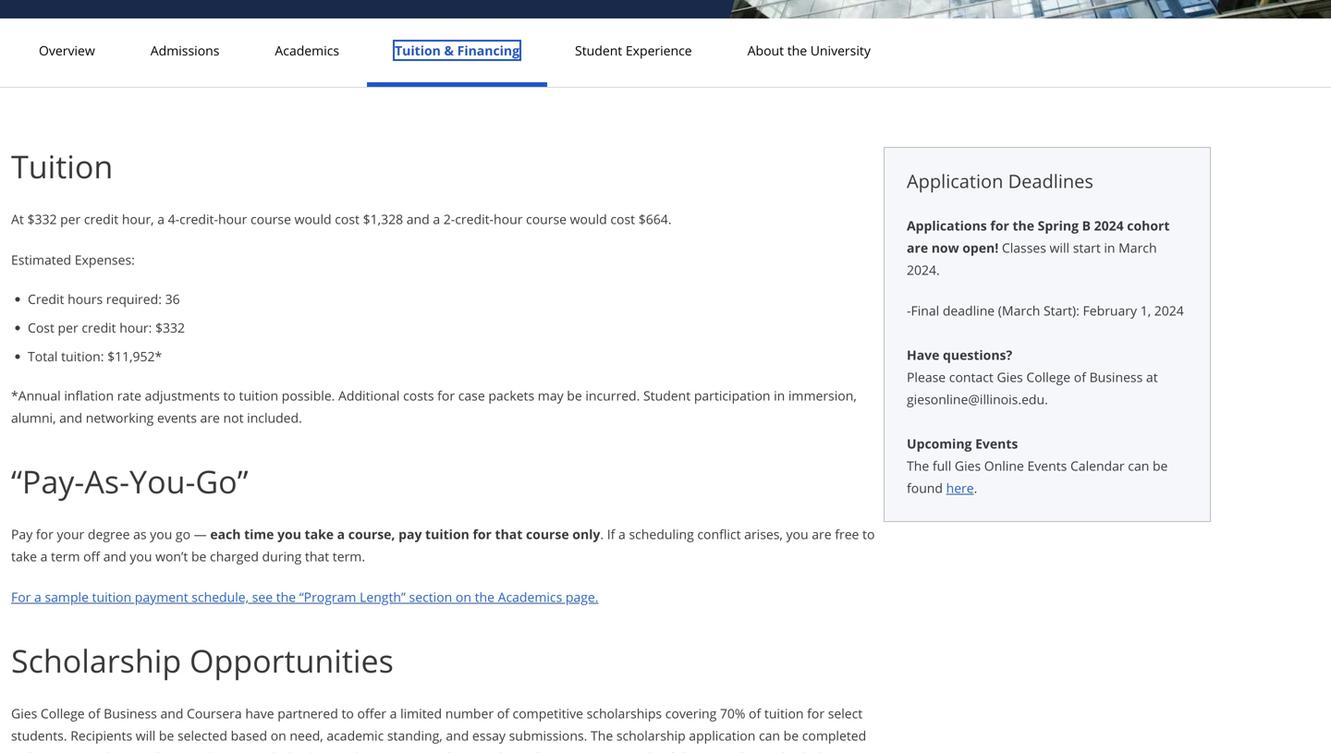 Task type: describe. For each thing, give the bounding box(es) containing it.
required:
[[106, 290, 162, 308]]

the right see at left bottom
[[276, 588, 296, 606]]

the right section
[[475, 588, 494, 606]]

4-
[[168, 210, 179, 228]]

you up the during
[[277, 525, 301, 543]]

0 vertical spatial take
[[305, 525, 334, 543]]

off
[[83, 548, 100, 565]]

additional
[[338, 387, 400, 404]]

36
[[165, 290, 180, 308]]

classes will start in march 2024.
[[907, 239, 1157, 279]]

scholarship opportunities
[[11, 639, 394, 682]]

application
[[689, 727, 755, 745]]

your inside gies college of business and coursera have partnered to offer a limited number of competitive scholarships covering 70% of tuition for select students. recipients will be selected based on need, academic standing, and essay submissions. the scholarship application can be completed within your
[[52, 749, 79, 753]]

a inside gies college of business and coursera have partnered to offer a limited number of competitive scholarships covering 70% of tuition for select students. recipients will be selected based on need, academic standing, and essay submissions. the scholarship application can be completed within your
[[390, 705, 397, 722]]

networking
[[86, 409, 154, 427]]

during
[[262, 548, 302, 565]]

incurred.
[[585, 387, 640, 404]]

total
[[28, 348, 58, 365]]

$664.
[[638, 210, 672, 228]]

see
[[252, 588, 273, 606]]

and down number
[[446, 727, 469, 745]]

on inside gies college of business and coursera have partnered to offer a limited number of competitive scholarships covering 70% of tuition for select students. recipients will be selected based on need, academic standing, and essay submissions. the scholarship application can be completed within your
[[271, 727, 286, 745]]

deadline
[[943, 302, 995, 319]]

you down 'as'
[[130, 548, 152, 565]]

a left the '4-'
[[157, 210, 165, 228]]

b
[[1082, 217, 1091, 234]]

adjustments
[[145, 387, 220, 404]]

0 vertical spatial your
[[57, 525, 84, 543]]

rate
[[117, 387, 141, 404]]

start):
[[1044, 302, 1080, 319]]

go"
[[195, 460, 248, 503]]

to inside ". if a scheduling conflict arises, you are free to take a term off and you won't be charged during that term."
[[862, 525, 875, 543]]

. inside ". if a scheduling conflict arises, you are free to take a term off and you won't be charged during that term."
[[600, 525, 604, 543]]

2024 inside 'applications for the spring b 2024 cohort are now open!'
[[1094, 217, 1124, 234]]

and left 2-
[[406, 210, 430, 228]]

applications
[[907, 217, 987, 234]]

for a sample tuition payment schedule, see the "program length" section on the academics page.
[[11, 588, 599, 606]]

immersion,
[[788, 387, 857, 404]]

business inside have questions? please contact gies college of business at giesonline@illinois.edu.
[[1089, 368, 1143, 386]]

0 vertical spatial $332
[[27, 210, 57, 228]]

and inside ". if a scheduling conflict arises, you are free to take a term off and you won't be charged during that term."
[[103, 548, 126, 565]]

2024.
[[907, 261, 940, 279]]

term
[[51, 548, 80, 565]]

a up term.
[[337, 525, 345, 543]]

alumni,
[[11, 409, 56, 427]]

take inside ". if a scheduling conflict arises, you are free to take a term off and you won't be charged during that term."
[[11, 548, 37, 565]]

can inside gies college of business and coursera have partnered to offer a limited number of competitive scholarships covering 70% of tuition for select students. recipients will be selected based on need, academic standing, and essay submissions. the scholarship application can be completed within your
[[759, 727, 780, 745]]

won't
[[155, 548, 188, 565]]

a right for
[[34, 588, 41, 606]]

payment
[[135, 588, 188, 606]]

tuition inside *annual inflation rate adjustments to tuition possible. additional costs for case packets may be incurred. student participation in immersion, alumni, and networking events are not included.
[[239, 387, 278, 404]]

classes
[[1002, 239, 1046, 257]]

1 would from the left
[[294, 210, 331, 228]]

pay for your degree as you go — each time you take a course, pay tuition for that course only
[[11, 525, 600, 543]]

time
[[244, 525, 274, 543]]

the full gies online events calendar can be found
[[907, 457, 1168, 497]]

of right 70%
[[749, 705, 761, 722]]

now
[[931, 239, 959, 257]]

tuition & financing
[[395, 42, 520, 59]]

selected
[[177, 727, 227, 745]]

of up essay
[[497, 705, 509, 722]]

tuition right the "pay"
[[425, 525, 469, 543]]

student inside *annual inflation rate adjustments to tuition possible. additional costs for case packets may be incurred. student participation in immersion, alumni, and networking events are not included.
[[643, 387, 691, 404]]

course,
[[348, 525, 395, 543]]

spring
[[1038, 217, 1079, 234]]

credit hours required: 36
[[28, 290, 180, 308]]

business inside gies college of business and coursera have partnered to offer a limited number of competitive scholarships covering 70% of tuition for select students. recipients will be selected based on need, academic standing, and essay submissions. the scholarship application can be completed within your
[[104, 705, 157, 722]]

please
[[907, 368, 946, 386]]

estimated
[[11, 251, 71, 269]]

course for tuition
[[526, 525, 569, 543]]

0 horizontal spatial events
[[975, 435, 1018, 452]]

may
[[538, 387, 564, 404]]

college inside gies college of business and coursera have partnered to offer a limited number of competitive scholarships covering 70% of tuition for select students. recipients will be selected based on need, academic standing, and essay submissions. the scholarship application can be completed within your
[[41, 705, 85, 722]]

2-
[[443, 210, 455, 228]]

1 hour from the left
[[218, 210, 247, 228]]

will inside gies college of business and coursera have partnered to offer a limited number of competitive scholarships covering 70% of tuition for select students. recipients will be selected based on need, academic standing, and essay submissions. the scholarship application can be completed within your
[[136, 727, 156, 745]]

recipients
[[70, 727, 132, 745]]

in inside classes will start in march 2024.
[[1104, 239, 1115, 257]]

tuition:
[[61, 348, 104, 365]]

upcoming events
[[907, 435, 1018, 452]]

be left completed
[[783, 727, 799, 745]]

standing,
[[387, 727, 442, 745]]

coursera
[[187, 705, 242, 722]]

overview link
[[33, 42, 101, 59]]

are for applications for the spring b 2024 cohort are now open!
[[907, 239, 928, 257]]

possible.
[[282, 387, 335, 404]]

tuition for tuition
[[11, 145, 113, 188]]

tuition & financing link
[[389, 42, 525, 59]]

opportunities
[[189, 639, 394, 682]]

for inside gies college of business and coursera have partnered to offer a limited number of competitive scholarships covering 70% of tuition for select students. recipients will be selected based on need, academic standing, and essay submissions. the scholarship application can be completed within your
[[807, 705, 825, 722]]

to inside gies college of business and coursera have partnered to offer a limited number of competitive scholarships covering 70% of tuition for select students. recipients will be selected based on need, academic standing, and essay submissions. the scholarship application can be completed within your
[[341, 705, 354, 722]]

can inside "the full gies online events calendar can be found"
[[1128, 457, 1149, 475]]

70%
[[720, 705, 745, 722]]

pay
[[399, 525, 422, 543]]

for right the "pay"
[[473, 525, 492, 543]]

-
[[907, 302, 911, 319]]

tuition right sample
[[92, 588, 131, 606]]

degree
[[88, 525, 130, 543]]

"pay-as-you-go"
[[11, 460, 248, 503]]

1 horizontal spatial on
[[456, 588, 471, 606]]

. if a scheduling conflict arises, you are free to take a term off and you won't be charged during that term.
[[11, 525, 875, 565]]

page.
[[566, 588, 599, 606]]

as-
[[84, 460, 129, 503]]

february
[[1083, 302, 1137, 319]]

are for . if a scheduling conflict arises, you are free to take a term off and you won't be charged during that term.
[[812, 525, 832, 543]]

application
[[907, 168, 1003, 194]]

charged
[[210, 548, 259, 565]]

online
[[984, 457, 1024, 475]]

*annual
[[11, 387, 61, 404]]

the right about
[[787, 42, 807, 59]]

need,
[[290, 727, 323, 745]]

cost
[[28, 319, 54, 336]]

0 vertical spatial per
[[60, 210, 81, 228]]

in inside *annual inflation rate adjustments to tuition possible. additional costs for case packets may be incurred. student participation in immersion, alumni, and networking events are not included.
[[774, 387, 785, 404]]

1 credit- from the left
[[179, 210, 218, 228]]

free
[[835, 525, 859, 543]]

academics link
[[269, 42, 345, 59]]

1 horizontal spatial that
[[495, 525, 523, 543]]

arises,
[[744, 525, 783, 543]]

section
[[409, 588, 452, 606]]

scholarship
[[11, 639, 181, 682]]

term.
[[333, 548, 365, 565]]

not
[[223, 409, 244, 427]]

for right pay
[[36, 525, 53, 543]]



Task type: vqa. For each thing, say whether or not it's contained in the screenshot.
For Governments
no



Task type: locate. For each thing, give the bounding box(es) containing it.
only
[[572, 525, 600, 543]]

1 horizontal spatial will
[[1050, 239, 1070, 257]]

0 vertical spatial tuition
[[395, 42, 441, 59]]

take up term.
[[305, 525, 334, 543]]

your down students.
[[52, 749, 79, 753]]

on
[[456, 588, 471, 606], [271, 727, 286, 745]]

in right start
[[1104, 239, 1115, 257]]

0 horizontal spatial student
[[575, 42, 622, 59]]

2024 right b
[[1094, 217, 1124, 234]]

to up not
[[223, 387, 236, 404]]

0 horizontal spatial academics
[[275, 42, 339, 59]]

and up selected
[[160, 705, 183, 722]]

1 horizontal spatial college
[[1026, 368, 1070, 386]]

student right incurred.
[[643, 387, 691, 404]]

found
[[907, 479, 943, 497]]

a right if
[[618, 525, 626, 543]]

1 vertical spatial gies
[[955, 457, 981, 475]]

are left not
[[200, 409, 220, 427]]

be down —
[[191, 548, 207, 565]]

tuition right 70%
[[764, 705, 804, 722]]

have
[[245, 705, 274, 722]]

the up classes
[[1013, 217, 1034, 234]]

would left $1,328 at the left top of page
[[294, 210, 331, 228]]

2 horizontal spatial gies
[[997, 368, 1023, 386]]

0 horizontal spatial the
[[591, 727, 613, 745]]

1 vertical spatial academics
[[498, 588, 562, 606]]

limited
[[400, 705, 442, 722]]

that
[[495, 525, 523, 543], [305, 548, 329, 565]]

1 horizontal spatial tuition
[[395, 42, 441, 59]]

financing
[[457, 42, 520, 59]]

schedule,
[[192, 588, 249, 606]]

as
[[133, 525, 147, 543]]

expenses:
[[75, 251, 135, 269]]

*annual inflation rate adjustments to tuition possible. additional costs for case packets may be incurred. student participation in immersion, alumni, and networking events are not included.
[[11, 387, 857, 427]]

1 vertical spatial college
[[41, 705, 85, 722]]

events
[[975, 435, 1018, 452], [1027, 457, 1067, 475]]

2 cost from the left
[[610, 210, 635, 228]]

total tuition: $11,952*
[[28, 348, 162, 365]]

be inside *annual inflation rate adjustments to tuition possible. additional costs for case packets may be incurred. student participation in immersion, alumni, and networking events are not included.
[[567, 387, 582, 404]]

take down pay
[[11, 548, 37, 565]]

total tuition: $11,952* list item
[[28, 347, 884, 366]]

at
[[11, 210, 24, 228]]

per right cost
[[58, 319, 78, 336]]

of up recipients
[[88, 705, 100, 722]]

2 horizontal spatial are
[[907, 239, 928, 257]]

within
[[11, 749, 48, 753]]

will down spring
[[1050, 239, 1070, 257]]

0 horizontal spatial business
[[104, 705, 157, 722]]

-final deadline (march start): february 1, 2024
[[907, 302, 1184, 319]]

1 horizontal spatial the
[[907, 457, 929, 475]]

your up term
[[57, 525, 84, 543]]

$332 inside list item
[[155, 319, 185, 336]]

0 vertical spatial that
[[495, 525, 523, 543]]

1 horizontal spatial gies
[[955, 457, 981, 475]]

and down inflation
[[59, 409, 82, 427]]

1 vertical spatial business
[[104, 705, 157, 722]]

student left experience
[[575, 42, 622, 59]]

questions?
[[943, 346, 1012, 364]]

included.
[[247, 409, 302, 427]]

are left free on the right
[[812, 525, 832, 543]]

credit left the "hour,"
[[84, 210, 118, 228]]

university
[[810, 42, 871, 59]]

conflict
[[697, 525, 741, 543]]

for inside *annual inflation rate adjustments to tuition possible. additional costs for case packets may be incurred. student participation in immersion, alumni, and networking events are not included.
[[437, 387, 455, 404]]

0 horizontal spatial gies
[[11, 705, 37, 722]]

number
[[445, 705, 494, 722]]

2 hour from the left
[[494, 210, 523, 228]]

0 horizontal spatial $332
[[27, 210, 57, 228]]

1 vertical spatial per
[[58, 319, 78, 336]]

will inside classes will start in march 2024.
[[1050, 239, 1070, 257]]

at
[[1146, 368, 1158, 386]]

that down the pay for your degree as you go — each time you take a course, pay tuition for that course only on the bottom
[[305, 548, 329, 565]]

tuition left & on the left of page
[[395, 42, 441, 59]]

college inside have questions? please contact gies college of business at giesonline@illinois.edu.
[[1026, 368, 1070, 386]]

0 vertical spatial 2024
[[1094, 217, 1124, 234]]

1 vertical spatial events
[[1027, 457, 1067, 475]]

to up academic
[[341, 705, 354, 722]]

college down -final deadline (march start): february 1, 2024 on the right top
[[1026, 368, 1070, 386]]

1 horizontal spatial .
[[974, 479, 977, 497]]

events up the online
[[975, 435, 1018, 452]]

credit
[[84, 210, 118, 228], [82, 319, 116, 336]]

list containing credit hours required: 36
[[18, 289, 884, 366]]

2 horizontal spatial to
[[862, 525, 875, 543]]

events inside "the full gies online events calendar can be found"
[[1027, 457, 1067, 475]]

be inside "the full gies online events calendar can be found"
[[1153, 457, 1168, 475]]

0 horizontal spatial cost
[[335, 210, 360, 228]]

will right recipients
[[136, 727, 156, 745]]

completed
[[802, 727, 866, 745]]

$1,328
[[363, 210, 403, 228]]

deadlines
[[1008, 168, 1093, 194]]

gies inside "the full gies online events calendar can be found"
[[955, 457, 981, 475]]

the up found
[[907, 457, 929, 475]]

a left 2-
[[433, 210, 440, 228]]

0 vertical spatial events
[[975, 435, 1018, 452]]

are inside *annual inflation rate adjustments to tuition possible. additional costs for case packets may be incurred. student participation in immersion, alumni, and networking events are not included.
[[200, 409, 220, 427]]

1 horizontal spatial events
[[1027, 457, 1067, 475]]

1 vertical spatial can
[[759, 727, 780, 745]]

1 vertical spatial take
[[11, 548, 37, 565]]

at $332 per credit hour, a 4-credit-hour course would cost $1,328 and a 2-credit-hour course would cost $664.
[[11, 210, 672, 228]]

can right "calendar"
[[1128, 457, 1149, 475]]

1 horizontal spatial student
[[643, 387, 691, 404]]

select
[[828, 705, 863, 722]]

gies inside have questions? please contact gies college of business at giesonline@illinois.edu.
[[997, 368, 1023, 386]]

submissions.
[[509, 727, 587, 745]]

the inside gies college of business and coursera have partnered to offer a limited number of competitive scholarships covering 70% of tuition for select students. recipients will be selected based on need, academic standing, and essay submissions. the scholarship application can be completed within your
[[591, 727, 613, 745]]

tuition
[[239, 387, 278, 404], [425, 525, 469, 543], [92, 588, 131, 606], [764, 705, 804, 722]]

a left term
[[40, 548, 47, 565]]

to right free on the right
[[862, 525, 875, 543]]

—
[[194, 525, 207, 543]]

1 vertical spatial in
[[774, 387, 785, 404]]

length"
[[360, 588, 406, 606]]

$332 down 36 at left top
[[155, 319, 185, 336]]

college up students.
[[41, 705, 85, 722]]

the inside "the full gies online events calendar can be found"
[[907, 457, 929, 475]]

list
[[18, 289, 884, 366]]

1 horizontal spatial $332
[[155, 319, 185, 336]]

0 horizontal spatial 2024
[[1094, 217, 1124, 234]]

college
[[1026, 368, 1070, 386], [41, 705, 85, 722]]

student experience link
[[569, 42, 698, 59]]

scholarship
[[616, 727, 686, 745]]

1 vertical spatial .
[[600, 525, 604, 543]]

0 horizontal spatial to
[[223, 387, 236, 404]]

gies
[[997, 368, 1023, 386], [955, 457, 981, 475], [11, 705, 37, 722]]

1 horizontal spatial in
[[1104, 239, 1115, 257]]

1 vertical spatial are
[[200, 409, 220, 427]]

2024 right 1, in the top of the page
[[1154, 302, 1184, 319]]

0 vertical spatial in
[[1104, 239, 1115, 257]]

academics
[[275, 42, 339, 59], [498, 588, 562, 606]]

scheduling
[[629, 525, 694, 543]]

1 horizontal spatial hour
[[494, 210, 523, 228]]

1 vertical spatial tuition
[[11, 145, 113, 188]]

events
[[157, 409, 197, 427]]

to inside *annual inflation rate adjustments to tuition possible. additional costs for case packets may be incurred. student participation in immersion, alumni, and networking events are not included.
[[223, 387, 236, 404]]

here link
[[946, 479, 974, 497]]

can right "application"
[[759, 727, 780, 745]]

for inside 'applications for the spring b 2024 cohort are now open!'
[[990, 217, 1009, 234]]

1 vertical spatial student
[[643, 387, 691, 404]]

0 vertical spatial academics
[[275, 42, 339, 59]]

0 horizontal spatial that
[[305, 548, 329, 565]]

per up estimated expenses:
[[60, 210, 81, 228]]

0 horizontal spatial on
[[271, 727, 286, 745]]

1 vertical spatial $332
[[155, 319, 185, 336]]

0 horizontal spatial would
[[294, 210, 331, 228]]

tuition for tuition & financing
[[395, 42, 441, 59]]

(march
[[998, 302, 1040, 319]]

tuition inside gies college of business and coursera have partnered to offer a limited number of competitive scholarships covering 70% of tuition for select students. recipients will be selected based on need, academic standing, and essay submissions. the scholarship application can be completed within your
[[764, 705, 804, 722]]

on right section
[[456, 588, 471, 606]]

business left at
[[1089, 368, 1143, 386]]

1 horizontal spatial academics
[[498, 588, 562, 606]]

per inside the cost per credit hour: $332 list item
[[58, 319, 78, 336]]

open!
[[962, 239, 998, 257]]

1 vertical spatial will
[[136, 727, 156, 745]]

1 horizontal spatial cost
[[610, 210, 635, 228]]

0 horizontal spatial in
[[774, 387, 785, 404]]

the down scholarships
[[591, 727, 613, 745]]

hour:
[[119, 319, 152, 336]]

be right "calendar"
[[1153, 457, 1168, 475]]

are inside 'applications for the spring b 2024 cohort are now open!'
[[907, 239, 928, 257]]

giesonline@illinois.edu.
[[907, 391, 1048, 408]]

cost left $1,328 at the left top of page
[[335, 210, 360, 228]]

based
[[231, 727, 267, 745]]

cost
[[335, 210, 360, 228], [610, 210, 635, 228]]

start
[[1073, 239, 1101, 257]]

go
[[176, 525, 190, 543]]

1 cost from the left
[[335, 210, 360, 228]]

0 vertical spatial credit
[[84, 210, 118, 228]]

case
[[458, 387, 485, 404]]

contact
[[949, 368, 994, 386]]

scholarships
[[587, 705, 662, 722]]

pay
[[11, 525, 33, 543]]

2 vertical spatial are
[[812, 525, 832, 543]]

course for 2-
[[526, 210, 567, 228]]

that left only
[[495, 525, 523, 543]]

hour right the '4-'
[[218, 210, 247, 228]]

0 horizontal spatial .
[[600, 525, 604, 543]]

hour right 2-
[[494, 210, 523, 228]]

0 vertical spatial will
[[1050, 239, 1070, 257]]

are up 2024.
[[907, 239, 928, 257]]

costs
[[403, 387, 434, 404]]

on left the need,
[[271, 727, 286, 745]]

0 vertical spatial to
[[223, 387, 236, 404]]

in
[[1104, 239, 1115, 257], [774, 387, 785, 404]]

competitive
[[513, 705, 583, 722]]

cost per credit hour: $332 list item
[[28, 318, 884, 337]]

be inside ". if a scheduling conflict arises, you are free to take a term off and you won't be charged during that term."
[[191, 548, 207, 565]]

be left selected
[[159, 727, 174, 745]]

0 vertical spatial the
[[907, 457, 929, 475]]

0 horizontal spatial will
[[136, 727, 156, 745]]

your
[[57, 525, 84, 543], [52, 749, 79, 753]]

.
[[974, 479, 977, 497], [600, 525, 604, 543]]

of inside have questions? please contact gies college of business at giesonline@illinois.edu.
[[1074, 368, 1086, 386]]

and down degree
[[103, 548, 126, 565]]

events right the online
[[1027, 457, 1067, 475]]

about the university link
[[742, 42, 876, 59]]

a right offer
[[390, 705, 397, 722]]

tuition up at
[[11, 145, 113, 188]]

1 vertical spatial on
[[271, 727, 286, 745]]

gies right "contact"
[[997, 368, 1023, 386]]

0 vertical spatial on
[[456, 588, 471, 606]]

participation
[[694, 387, 770, 404]]

0 horizontal spatial can
[[759, 727, 780, 745]]

inflation
[[64, 387, 114, 404]]

2 vertical spatial gies
[[11, 705, 37, 722]]

2 vertical spatial to
[[341, 705, 354, 722]]

1 horizontal spatial credit-
[[455, 210, 494, 228]]

you right 'as'
[[150, 525, 172, 543]]

1 vertical spatial credit
[[82, 319, 116, 336]]

"pay-
[[11, 460, 84, 503]]

credit- right the "hour,"
[[179, 210, 218, 228]]

would
[[294, 210, 331, 228], [570, 210, 607, 228]]

offer
[[357, 705, 386, 722]]

0 vertical spatial .
[[974, 479, 977, 497]]

gies inside gies college of business and coursera have partnered to offer a limited number of competitive scholarships covering 70% of tuition for select students. recipients will be selected based on need, academic standing, and essay submissions. the scholarship application can be completed within your
[[11, 705, 37, 722]]

0 vertical spatial are
[[907, 239, 928, 257]]

application deadlines
[[907, 168, 1093, 194]]

gies up students.
[[11, 705, 37, 722]]

march
[[1119, 239, 1157, 257]]

credit hours required: 36 list item
[[28, 289, 884, 309]]

in left the immersion,
[[774, 387, 785, 404]]

admissions link
[[145, 42, 225, 59]]

0 horizontal spatial college
[[41, 705, 85, 722]]

1 vertical spatial 2024
[[1154, 302, 1184, 319]]

covering
[[665, 705, 717, 722]]

1 horizontal spatial are
[[812, 525, 832, 543]]

of
[[1074, 368, 1086, 386], [88, 705, 100, 722], [497, 705, 509, 722], [749, 705, 761, 722]]

0 vertical spatial gies
[[997, 368, 1023, 386]]

student experience
[[575, 42, 692, 59]]

0 horizontal spatial hour
[[218, 210, 247, 228]]

cohort
[[1127, 217, 1170, 234]]

would left '$664.'
[[570, 210, 607, 228]]

1 horizontal spatial take
[[305, 525, 334, 543]]

credit- up 'credit hours required: 36' list item
[[455, 210, 494, 228]]

"program
[[299, 588, 356, 606]]

credit-
[[179, 210, 218, 228], [455, 210, 494, 228]]

hour
[[218, 210, 247, 228], [494, 210, 523, 228]]

cost left '$664.'
[[610, 210, 635, 228]]

1 vertical spatial the
[[591, 727, 613, 745]]

for left case
[[437, 387, 455, 404]]

2 would from the left
[[570, 210, 607, 228]]

0 vertical spatial business
[[1089, 368, 1143, 386]]

and inside *annual inflation rate adjustments to tuition possible. additional costs for case packets may be incurred. student participation in immersion, alumni, and networking events are not included.
[[59, 409, 82, 427]]

that inside ". if a scheduling conflict arises, you are free to take a term off and you won't be charged during that term."
[[305, 548, 329, 565]]

0 vertical spatial college
[[1026, 368, 1070, 386]]

0 horizontal spatial take
[[11, 548, 37, 565]]

credit inside list item
[[82, 319, 116, 336]]

1 horizontal spatial business
[[1089, 368, 1143, 386]]

1 horizontal spatial would
[[570, 210, 607, 228]]

1 horizontal spatial 2024
[[1154, 302, 1184, 319]]

$332 right at
[[27, 210, 57, 228]]

business up recipients
[[104, 705, 157, 722]]

for up open!
[[990, 217, 1009, 234]]

credit up total tuition: $11,952*
[[82, 319, 116, 336]]

of down start):
[[1074, 368, 1086, 386]]

overview
[[39, 42, 95, 59]]

0 vertical spatial can
[[1128, 457, 1149, 475]]

1 horizontal spatial can
[[1128, 457, 1149, 475]]

are inside ". if a scheduling conflict arises, you are free to take a term off and you won't be charged during that term."
[[812, 525, 832, 543]]

2 credit- from the left
[[455, 210, 494, 228]]

the inside 'applications for the spring b 2024 cohort are now open!'
[[1013, 217, 1034, 234]]

1 vertical spatial that
[[305, 548, 329, 565]]

0 horizontal spatial tuition
[[11, 145, 113, 188]]

1 vertical spatial your
[[52, 749, 79, 753]]

1 horizontal spatial to
[[341, 705, 354, 722]]

you right arises,
[[786, 525, 808, 543]]

2024
[[1094, 217, 1124, 234], [1154, 302, 1184, 319]]

you
[[150, 525, 172, 543], [277, 525, 301, 543], [786, 525, 808, 543], [130, 548, 152, 565]]

cost per credit hour: $332
[[28, 319, 185, 336]]

gies down upcoming events
[[955, 457, 981, 475]]

1 vertical spatial to
[[862, 525, 875, 543]]

for up completed
[[807, 705, 825, 722]]

0 horizontal spatial are
[[200, 409, 220, 427]]

0 horizontal spatial credit-
[[179, 210, 218, 228]]

0 vertical spatial student
[[575, 42, 622, 59]]

be right may
[[567, 387, 582, 404]]

academic
[[327, 727, 384, 745]]

tuition up included. on the bottom left
[[239, 387, 278, 404]]

credit
[[28, 290, 64, 308]]



